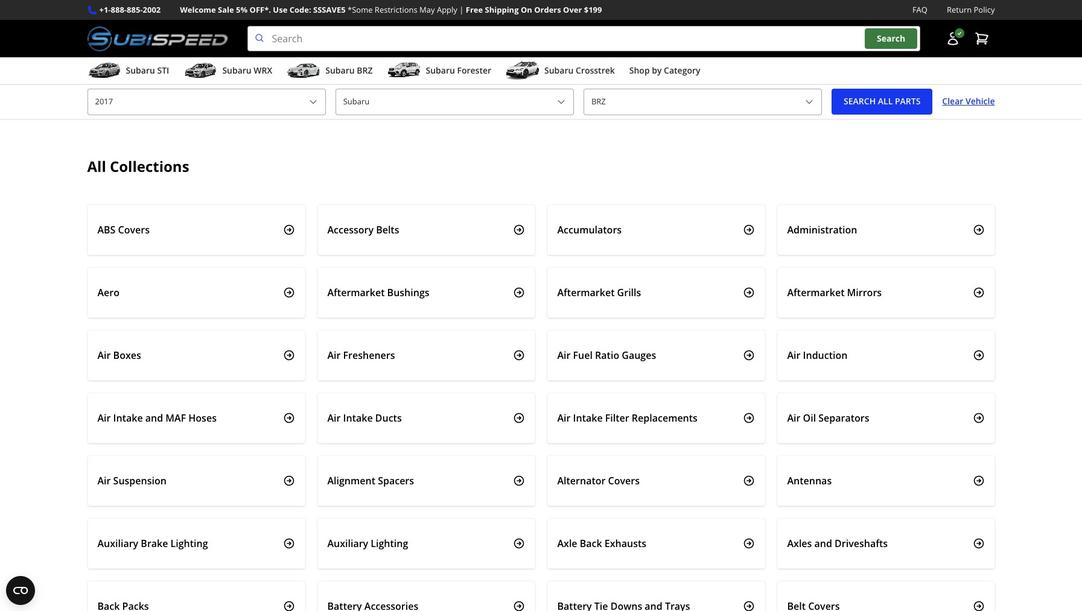 Task type: vqa. For each thing, say whether or not it's contained in the screenshot.
Shop Now 'link'
no



Task type: locate. For each thing, give the bounding box(es) containing it.
aftermarket left grills
[[557, 286, 615, 299]]

search all parts button
[[832, 89, 933, 115]]

air intake and maf hoses
[[97, 411, 217, 425]]

aero link
[[87, 267, 305, 318]]

abs covers link
[[87, 204, 305, 255]]

axles and driveshafts
[[787, 537, 888, 550]]

2 auxiliary from the left
[[327, 537, 368, 550]]

1 horizontal spatial covers
[[608, 474, 640, 487]]

lighting inside auxiliary brake lighting link
[[171, 537, 208, 550]]

search
[[844, 96, 876, 107]]

0 horizontal spatial lighting
[[171, 537, 208, 550]]

air fresheners
[[327, 349, 395, 362]]

sssave5
[[313, 4, 346, 15]]

1 horizontal spatial lighting
[[371, 537, 408, 550]]

subaru up select make icon
[[544, 65, 574, 76]]

1 horizontal spatial aftermarket
[[557, 286, 615, 299]]

0 horizontal spatial aftermarket
[[327, 286, 385, 299]]

antennas link
[[777, 455, 995, 506]]

grills
[[617, 286, 641, 299]]

subaru forester
[[426, 65, 491, 76]]

separators
[[819, 411, 869, 425]]

subaru inside 'dropdown button'
[[544, 65, 574, 76]]

all
[[87, 156, 106, 176]]

air intake filter replacements link
[[547, 393, 765, 443]]

subaru sti
[[126, 65, 169, 76]]

search all parts
[[844, 96, 921, 107]]

air suspension
[[97, 474, 166, 487]]

subaru left wrx
[[222, 65, 252, 76]]

air intake and maf hoses link
[[87, 393, 305, 443]]

0 horizontal spatial and
[[145, 411, 163, 425]]

Select Year button
[[87, 89, 326, 115]]

air suspension link
[[87, 455, 305, 506]]

shop
[[629, 65, 650, 76]]

covers for abs covers
[[118, 223, 150, 236]]

axles and driveshafts link
[[777, 518, 995, 569]]

+1-
[[99, 4, 111, 15]]

subaru brz
[[325, 65, 373, 76]]

air inside air induction link
[[787, 349, 801, 362]]

aftermarket left mirrors
[[787, 286, 845, 299]]

administration
[[787, 223, 857, 236]]

air
[[97, 349, 111, 362], [327, 349, 341, 362], [557, 349, 571, 362], [787, 349, 801, 362], [97, 411, 111, 425], [327, 411, 341, 425], [557, 411, 571, 425], [787, 411, 801, 425], [97, 474, 111, 487]]

alignment
[[327, 474, 375, 487]]

air inside 'air intake ducts' link
[[327, 411, 341, 425]]

abs
[[97, 223, 116, 236]]

welcome
[[180, 4, 216, 15]]

3 subaru from the left
[[325, 65, 355, 76]]

boxes
[[113, 349, 141, 362]]

1 vertical spatial covers
[[608, 474, 640, 487]]

faq
[[912, 4, 928, 15]]

1 horizontal spatial and
[[814, 537, 832, 550]]

1 horizontal spatial intake
[[343, 411, 373, 425]]

0 horizontal spatial intake
[[113, 411, 143, 425]]

clear
[[942, 96, 963, 107]]

forester
[[457, 65, 491, 76]]

auxiliary
[[97, 537, 138, 550], [327, 537, 368, 550]]

ratio
[[595, 349, 619, 362]]

covers right alternator
[[608, 474, 640, 487]]

aftermarket for aftermarket bushings
[[327, 286, 385, 299]]

administration link
[[777, 204, 995, 255]]

covers right abs
[[118, 223, 150, 236]]

a subaru forester thumbnail image image
[[387, 62, 421, 80]]

1 subaru from the left
[[126, 65, 155, 76]]

select make image
[[556, 97, 566, 107]]

subaru left 'forester'
[[426, 65, 455, 76]]

1 auxiliary from the left
[[97, 537, 138, 550]]

aftermarket inside the aftermarket mirrors link
[[787, 286, 845, 299]]

all
[[878, 96, 893, 107]]

lighting
[[171, 537, 208, 550], [371, 537, 408, 550]]

5 subaru from the left
[[544, 65, 574, 76]]

wrx
[[254, 65, 272, 76]]

air inside air fresheners 'link'
[[327, 349, 341, 362]]

intake for ducts
[[343, 411, 373, 425]]

air fuel ratio gauges
[[557, 349, 656, 362]]

clear vehicle button
[[942, 89, 995, 115]]

0 horizontal spatial auxiliary
[[97, 537, 138, 550]]

2 aftermarket from the left
[[557, 286, 615, 299]]

parts
[[895, 96, 921, 107]]

subaru left sti
[[126, 65, 155, 76]]

sti
[[157, 65, 169, 76]]

subaru
[[126, 65, 155, 76], [222, 65, 252, 76], [325, 65, 355, 76], [426, 65, 455, 76], [544, 65, 574, 76]]

accessory
[[327, 223, 374, 236]]

3 aftermarket from the left
[[787, 286, 845, 299]]

Select Make button
[[335, 89, 574, 115]]

shipping
[[485, 4, 519, 15]]

air inside air intake filter replacements 'link'
[[557, 411, 571, 425]]

abs covers
[[97, 223, 150, 236]]

1 horizontal spatial auxiliary
[[327, 537, 368, 550]]

faq link
[[912, 4, 928, 16]]

subaru wrx button
[[184, 60, 272, 84]]

3 intake from the left
[[573, 411, 603, 425]]

auxiliary brake lighting
[[97, 537, 208, 550]]

air intake ducts link
[[317, 393, 535, 443]]

aftermarket mirrors link
[[777, 267, 995, 318]]

open widget image
[[6, 576, 35, 605]]

return policy
[[947, 4, 995, 15]]

air inside air fuel ratio gauges link
[[557, 349, 571, 362]]

subaru wrx
[[222, 65, 272, 76]]

2 subaru from the left
[[222, 65, 252, 76]]

4 subaru from the left
[[426, 65, 455, 76]]

all collections
[[87, 156, 189, 176]]

air for air boxes
[[97, 349, 111, 362]]

air oil separators
[[787, 411, 869, 425]]

aftermarket inside aftermarket grills link
[[557, 286, 615, 299]]

by
[[652, 65, 662, 76]]

1 lighting from the left
[[171, 537, 208, 550]]

2 horizontal spatial aftermarket
[[787, 286, 845, 299]]

subaru sti button
[[87, 60, 169, 84]]

accumulators link
[[547, 204, 765, 255]]

air for air fuel ratio gauges
[[557, 349, 571, 362]]

1 intake from the left
[[113, 411, 143, 425]]

subaru inside dropdown button
[[426, 65, 455, 76]]

induction
[[803, 349, 848, 362]]

auxiliary lighting
[[327, 537, 408, 550]]

subaru left brz
[[325, 65, 355, 76]]

subispeed logo image
[[87, 26, 228, 51]]

air inside 'air intake and maf hoses' link
[[97, 411, 111, 425]]

+1-888-885-2002 link
[[99, 4, 161, 16]]

replacements
[[632, 411, 698, 425]]

2 intake from the left
[[343, 411, 373, 425]]

accessory belts
[[327, 223, 399, 236]]

search button
[[865, 29, 917, 49]]

category
[[664, 65, 700, 76]]

vehicle
[[966, 96, 995, 107]]

mirrors
[[847, 286, 882, 299]]

and right 'axles'
[[814, 537, 832, 550]]

intake left maf
[[113, 411, 143, 425]]

1 aftermarket from the left
[[327, 286, 385, 299]]

intake left the ducts
[[343, 411, 373, 425]]

lighting inside auxiliary lighting link
[[371, 537, 408, 550]]

aftermarket left the bushings
[[327, 286, 385, 299]]

intake inside 'link'
[[573, 411, 603, 425]]

air induction
[[787, 349, 848, 362]]

intake left filter
[[573, 411, 603, 425]]

888-
[[111, 4, 127, 15]]

covers
[[118, 223, 150, 236], [608, 474, 640, 487]]

0 vertical spatial covers
[[118, 223, 150, 236]]

aftermarket inside aftermarket bushings link
[[327, 286, 385, 299]]

intake for and
[[113, 411, 143, 425]]

gauges
[[622, 349, 656, 362]]

air inside air boxes link
[[97, 349, 111, 362]]

alignment spacers
[[327, 474, 414, 487]]

2 lighting from the left
[[371, 537, 408, 550]]

alignment spacers link
[[317, 455, 535, 506]]

2 horizontal spatial intake
[[573, 411, 603, 425]]

and left maf
[[145, 411, 163, 425]]

air inside 'air oil separators' link
[[787, 411, 801, 425]]

0 horizontal spatial covers
[[118, 223, 150, 236]]

air for air suspension
[[97, 474, 111, 487]]

select model image
[[805, 97, 814, 107]]



Task type: describe. For each thing, give the bounding box(es) containing it.
axle back exhausts link
[[547, 518, 765, 569]]

subaru crosstrek button
[[506, 60, 615, 84]]

a subaru brz thumbnail image image
[[287, 62, 321, 80]]

axle back exhausts
[[557, 537, 646, 550]]

aftermarket bushings link
[[317, 267, 535, 318]]

subaru for subaru wrx
[[222, 65, 252, 76]]

accessory belts link
[[317, 204, 535, 255]]

button image
[[945, 31, 960, 46]]

may
[[420, 4, 435, 15]]

air for air oil separators
[[787, 411, 801, 425]]

885-
[[127, 4, 143, 15]]

aftermarket for aftermarket mirrors
[[787, 286, 845, 299]]

orders
[[534, 4, 561, 15]]

air intake filter replacements
[[557, 411, 698, 425]]

search
[[877, 33, 905, 44]]

air fuel ratio gauges link
[[547, 330, 765, 381]]

axles
[[787, 537, 812, 550]]

hoses
[[188, 411, 217, 425]]

fresheners
[[343, 349, 395, 362]]

air boxes
[[97, 349, 141, 362]]

air for air intake filter replacements
[[557, 411, 571, 425]]

air boxes link
[[87, 330, 305, 381]]

subaru for subaru brz
[[325, 65, 355, 76]]

apply
[[437, 4, 457, 15]]

crosstrek
[[576, 65, 615, 76]]

aftermarket for aftermarket grills
[[557, 286, 615, 299]]

axle
[[557, 537, 577, 550]]

back
[[580, 537, 602, 550]]

accumulators
[[557, 223, 622, 236]]

$199
[[584, 4, 602, 15]]

free
[[466, 4, 483, 15]]

brake
[[141, 537, 168, 550]]

air intake ducts
[[327, 411, 402, 425]]

suspension
[[113, 474, 166, 487]]

code:
[[290, 4, 311, 15]]

auxiliary for auxiliary lighting
[[327, 537, 368, 550]]

ducts
[[375, 411, 402, 425]]

exhausts
[[605, 537, 646, 550]]

search input field
[[247, 26, 920, 51]]

oil
[[803, 411, 816, 425]]

subaru for subaru crosstrek
[[544, 65, 574, 76]]

intake for filter
[[573, 411, 603, 425]]

auxiliary for auxiliary brake lighting
[[97, 537, 138, 550]]

subaru brz button
[[287, 60, 373, 84]]

select year image
[[308, 97, 318, 107]]

driveshafts
[[835, 537, 888, 550]]

maf
[[166, 411, 186, 425]]

collections
[[110, 156, 189, 176]]

a subaru wrx thumbnail image image
[[184, 62, 217, 80]]

fuel
[[573, 349, 593, 362]]

on
[[521, 4, 532, 15]]

antennas
[[787, 474, 832, 487]]

+1-888-885-2002
[[99, 4, 161, 15]]

brz
[[357, 65, 373, 76]]

clear vehicle
[[942, 96, 995, 107]]

0 vertical spatial and
[[145, 411, 163, 425]]

off*.
[[250, 4, 271, 15]]

air oil separators link
[[777, 393, 995, 443]]

a subaru sti thumbnail image image
[[87, 62, 121, 80]]

|
[[459, 4, 464, 15]]

sale
[[218, 4, 234, 15]]

covers for alternator covers
[[608, 474, 640, 487]]

aftermarket mirrors
[[787, 286, 882, 299]]

welcome sale 5% off*. use code: sssave5
[[180, 4, 346, 15]]

shop by category button
[[629, 60, 700, 84]]

belts
[[376, 223, 399, 236]]

air for air fresheners
[[327, 349, 341, 362]]

policy
[[974, 4, 995, 15]]

return policy link
[[947, 4, 995, 16]]

air fresheners link
[[317, 330, 535, 381]]

alternator covers
[[557, 474, 640, 487]]

subaru forester button
[[387, 60, 491, 84]]

alternator
[[557, 474, 606, 487]]

air for air intake and maf hoses
[[97, 411, 111, 425]]

subaru for subaru sti
[[126, 65, 155, 76]]

over
[[563, 4, 582, 15]]

restrictions
[[375, 4, 417, 15]]

*some restrictions may apply | free shipping on orders over $199
[[348, 4, 602, 15]]

aftermarket grills link
[[547, 267, 765, 318]]

1 vertical spatial and
[[814, 537, 832, 550]]

air for air intake ducts
[[327, 411, 341, 425]]

*some
[[348, 4, 373, 15]]

air for air induction
[[787, 349, 801, 362]]

Select Model button
[[584, 89, 822, 115]]

alternator covers link
[[547, 455, 765, 506]]

subaru for subaru forester
[[426, 65, 455, 76]]

a subaru crosstrek thumbnail image image
[[506, 62, 540, 80]]



